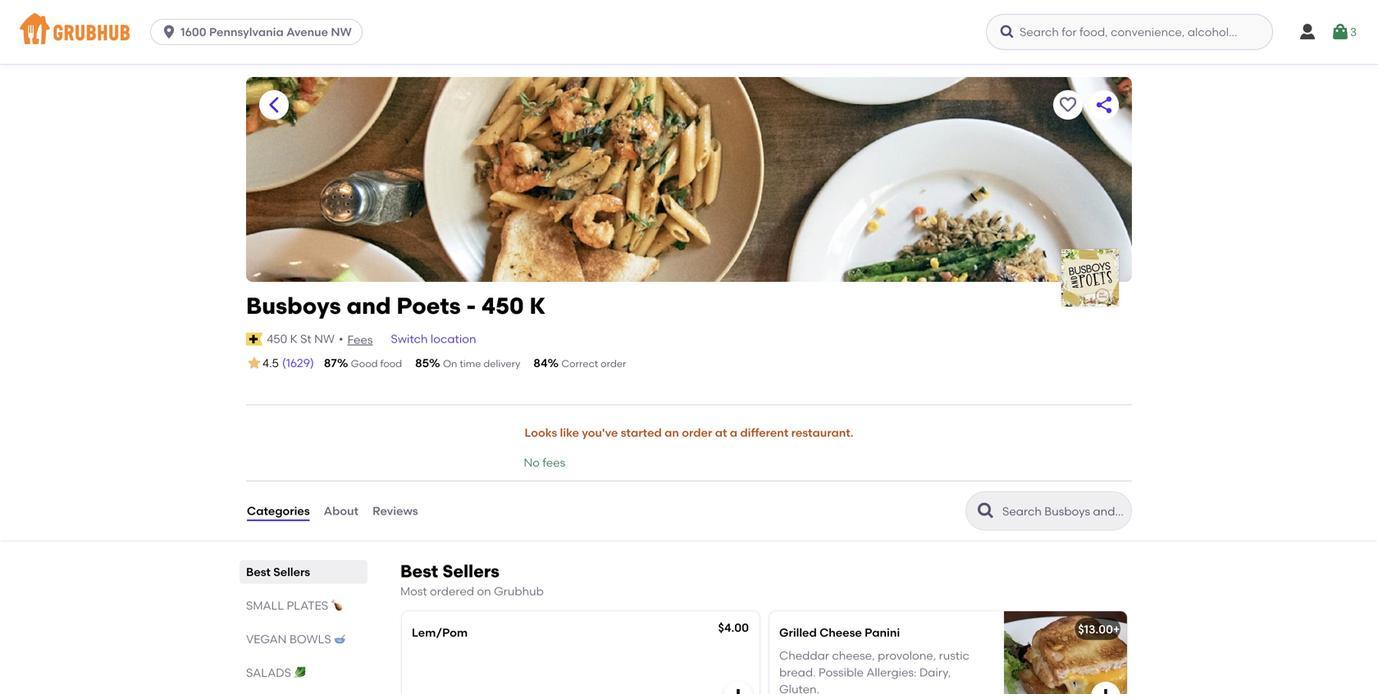 Task type: locate. For each thing, give the bounding box(es) containing it.
location
[[431, 332, 476, 346]]

nw inside main navigation navigation
[[331, 25, 352, 39]]

star icon image
[[246, 355, 263, 372]]

bowls
[[290, 633, 331, 647]]

nw for 450 k st nw
[[314, 332, 335, 346]]

🍗
[[331, 599, 342, 613]]

order inside looks like you've started an order at a different restaurant. button
[[682, 426, 712, 440]]

search icon image
[[976, 502, 996, 522]]

• fees
[[339, 332, 373, 347]]

0 horizontal spatial sellers
[[273, 566, 310, 580]]

svg image inside 1600 pennsylvania avenue nw button
[[161, 24, 177, 40]]

lem/pom
[[412, 626, 468, 640]]

1 horizontal spatial k
[[530, 293, 546, 320]]

best up "small"
[[246, 566, 271, 580]]

1 vertical spatial k
[[290, 332, 298, 346]]

$13.00
[[1078, 623, 1113, 637]]

svg image
[[1298, 22, 1318, 42], [1331, 22, 1351, 42], [999, 24, 1016, 40], [1096, 687, 1116, 695]]

1 horizontal spatial best
[[400, 562, 438, 583]]

svg image
[[161, 24, 177, 40], [729, 687, 748, 695]]

1 vertical spatial nw
[[314, 332, 335, 346]]

450 inside 450 k st nw button
[[267, 332, 287, 346]]

k
[[530, 293, 546, 320], [290, 332, 298, 346]]

0 horizontal spatial best
[[246, 566, 271, 580]]

grilled cheese panini
[[779, 626, 900, 640]]

on
[[443, 358, 457, 370]]

sellers inside best sellers most ordered on grubhub
[[443, 562, 500, 583]]

1 horizontal spatial sellers
[[443, 562, 500, 583]]

1 vertical spatial svg image
[[729, 687, 748, 695]]

busboys
[[246, 293, 341, 320]]

order right correct
[[601, 358, 626, 370]]

1 vertical spatial 450
[[267, 332, 287, 346]]

looks
[[525, 426, 557, 440]]

$4.00
[[718, 621, 749, 635]]

on time delivery
[[443, 358, 521, 370]]

best sellers
[[246, 566, 310, 580]]

grilled
[[779, 626, 817, 640]]

plates
[[287, 599, 328, 613]]

1600
[[181, 25, 206, 39]]

busboys and poets - 450 k logo image
[[1062, 249, 1119, 307]]

sellers for best sellers
[[273, 566, 310, 580]]

nw right avenue
[[331, 25, 352, 39]]

k up the 84
[[530, 293, 546, 320]]

84
[[534, 357, 548, 370]]

allergies:
[[867, 666, 917, 680]]

bread.
[[779, 666, 816, 680]]

switch location
[[391, 332, 476, 346]]

salads
[[246, 667, 291, 681]]

reviews button
[[372, 482, 419, 541]]

$13.00 +
[[1078, 623, 1120, 637]]

Search Busboys and Poets - 450 K search field
[[1001, 504, 1127, 520]]

main navigation navigation
[[0, 0, 1378, 64]]

k left st
[[290, 332, 298, 346]]

1600 pennsylvania avenue nw
[[181, 25, 352, 39]]

order
[[601, 358, 626, 370], [682, 426, 712, 440]]

450 right subscription pass icon
[[267, 332, 287, 346]]

svg image left gluten.
[[729, 687, 748, 695]]

small
[[246, 599, 284, 613]]

cheddar cheese, provolone, rustic bread.    possible allergies: dairy, gluten.
[[779, 650, 970, 695]]

0 horizontal spatial 450
[[267, 332, 287, 346]]

best
[[400, 562, 438, 583], [246, 566, 271, 580]]

most
[[400, 585, 427, 599]]

save this restaurant image
[[1058, 95, 1078, 115]]

you've
[[582, 426, 618, 440]]

poets
[[397, 293, 461, 320]]

svg image inside '3' button
[[1331, 22, 1351, 42]]

best inside best sellers most ordered on grubhub
[[400, 562, 438, 583]]

at
[[715, 426, 727, 440]]

0 vertical spatial svg image
[[161, 24, 177, 40]]

caret left icon image
[[264, 95, 284, 115]]

1 horizontal spatial 450
[[482, 293, 524, 320]]

gluten.
[[779, 683, 820, 695]]

an
[[665, 426, 679, 440]]

sellers for best sellers most ordered on grubhub
[[443, 562, 500, 583]]

grilled cheese panini image
[[1004, 612, 1127, 695]]

1 horizontal spatial svg image
[[729, 687, 748, 695]]

450
[[482, 293, 524, 320], [267, 332, 287, 346]]

0 horizontal spatial svg image
[[161, 24, 177, 40]]

0 vertical spatial k
[[530, 293, 546, 320]]

time
[[460, 358, 481, 370]]

and
[[347, 293, 391, 320]]

delivery
[[484, 358, 521, 370]]

busboys and poets - 450 k
[[246, 293, 546, 320]]

best up most at the bottom of the page
[[400, 562, 438, 583]]

sellers up on
[[443, 562, 500, 583]]

started
[[621, 426, 662, 440]]

restaurant.
[[791, 426, 854, 440]]

different
[[740, 426, 789, 440]]

0 vertical spatial order
[[601, 358, 626, 370]]

3 button
[[1331, 17, 1357, 47]]

450 right -
[[482, 293, 524, 320]]

nw
[[331, 25, 352, 39], [314, 332, 335, 346]]

sellers
[[443, 562, 500, 583], [273, 566, 310, 580]]

3
[[1351, 25, 1357, 39]]

grubhub
[[494, 585, 544, 599]]

subscription pass image
[[246, 333, 263, 346]]

avenue
[[286, 25, 328, 39]]

order left at
[[682, 426, 712, 440]]

dairy,
[[920, 666, 951, 680]]

0 horizontal spatial k
[[290, 332, 298, 346]]

nw left •
[[314, 332, 335, 346]]

possible
[[819, 666, 864, 680]]

4.5
[[263, 357, 279, 371]]

a
[[730, 426, 738, 440]]

1 horizontal spatial order
[[682, 426, 712, 440]]

cheese
[[820, 626, 862, 640]]

0 vertical spatial nw
[[331, 25, 352, 39]]

like
[[560, 426, 579, 440]]

svg image left 1600
[[161, 24, 177, 40]]

sellers up small plates 🍗
[[273, 566, 310, 580]]

1 vertical spatial order
[[682, 426, 712, 440]]



Task type: vqa. For each thing, say whether or not it's contained in the screenshot.
the top K
yes



Task type: describe. For each thing, give the bounding box(es) containing it.
(1629)
[[282, 357, 314, 370]]

small plates 🍗
[[246, 599, 342, 613]]

switch location button
[[390, 330, 477, 349]]

best sellers most ordered on grubhub
[[400, 562, 544, 599]]

good
[[351, 358, 378, 370]]

looks like you've started an order at a different restaurant. button
[[524, 415, 855, 452]]

vegan bowls 🥣
[[246, 633, 345, 647]]

vegan
[[246, 633, 287, 647]]

rustic
[[939, 650, 970, 664]]

about
[[324, 505, 359, 519]]

about button
[[323, 482, 359, 541]]

fees button
[[347, 331, 374, 350]]

ordered
[[430, 585, 474, 599]]

panini
[[865, 626, 900, 640]]

good food
[[351, 358, 402, 370]]

on
[[477, 585, 491, 599]]

food
[[380, 358, 402, 370]]

pennsylvania
[[209, 25, 284, 39]]

best for best sellers most ordered on grubhub
[[400, 562, 438, 583]]

nw for 1600 pennsylvania avenue nw
[[331, 25, 352, 39]]

share icon image
[[1095, 95, 1114, 115]]

85
[[415, 357, 429, 370]]

0 horizontal spatial order
[[601, 358, 626, 370]]

no fees
[[524, 456, 566, 470]]

cheese,
[[832, 650, 875, 664]]

fees
[[347, 333, 373, 347]]

🥬
[[294, 667, 305, 681]]

-
[[466, 293, 476, 320]]

save this restaurant button
[[1054, 90, 1083, 120]]

salads 🥬
[[246, 667, 305, 681]]

no
[[524, 456, 540, 470]]

450 k st nw
[[267, 332, 335, 346]]

correct
[[562, 358, 598, 370]]

looks like you've started an order at a different restaurant.
[[525, 426, 854, 440]]

450 k st nw button
[[266, 330, 336, 349]]

🥣
[[334, 633, 345, 647]]

fees
[[543, 456, 566, 470]]

Search for food, convenience, alcohol... search field
[[986, 14, 1273, 50]]

0 vertical spatial 450
[[482, 293, 524, 320]]

87
[[324, 357, 337, 370]]

best for best sellers
[[246, 566, 271, 580]]

categories
[[247, 505, 310, 519]]

k inside button
[[290, 332, 298, 346]]

reviews
[[373, 505, 418, 519]]

switch
[[391, 332, 428, 346]]

categories button
[[246, 482, 311, 541]]

st
[[300, 332, 312, 346]]

1600 pennsylvania avenue nw button
[[150, 19, 369, 45]]

provolone,
[[878, 650, 936, 664]]

cheddar
[[779, 650, 830, 664]]

•
[[339, 332, 343, 346]]

+
[[1113, 623, 1120, 637]]

correct order
[[562, 358, 626, 370]]



